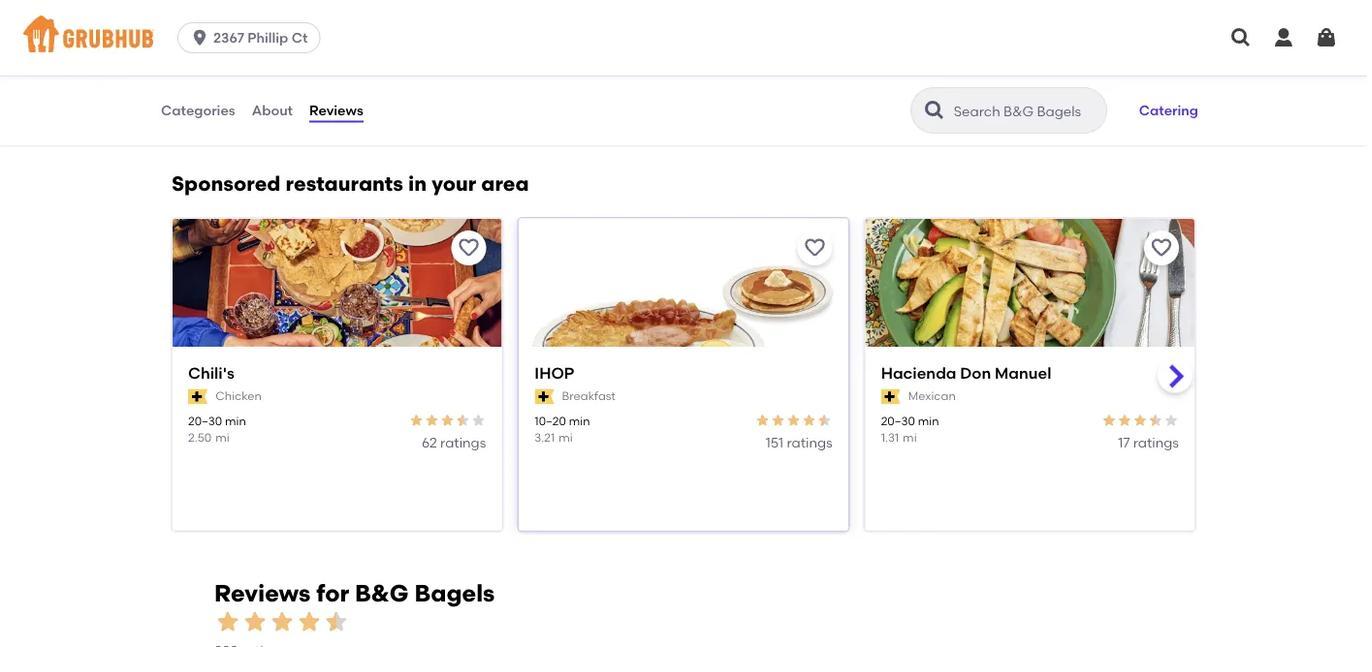 Task type: describe. For each thing, give the bounding box(es) containing it.
reviews for reviews
[[309, 102, 363, 119]]

chili's link
[[188, 362, 486, 384]]

ct
[[291, 30, 308, 46]]

main navigation navigation
[[0, 0, 1367, 76]]

mexican
[[908, 389, 956, 403]]

2367 phillip ct button
[[178, 22, 328, 53]]

categories button
[[160, 76, 236, 145]]

2367 phillip ct
[[213, 30, 308, 46]]

1 svg image from the left
[[1229, 26, 1253, 49]]

ratings for hacienda don manuel
[[1133, 434, 1179, 451]]

Search B&G Bagels search field
[[952, 102, 1100, 120]]

10–20 min 3.21 mi
[[535, 414, 590, 445]]

3 svg image from the left
[[1315, 26, 1338, 49]]

reviews button
[[308, 76, 364, 145]]

in
[[408, 171, 427, 196]]

save this restaurant image for chili's
[[457, 236, 480, 259]]

save this restaurant button for ihop
[[798, 230, 832, 265]]

b&g
[[355, 579, 409, 607]]

ratings for chili's
[[440, 434, 486, 451]]

save this restaurant image for hacienda don manuel
[[1150, 236, 1173, 259]]

for
[[316, 579, 349, 607]]

hacienda don manuel link
[[881, 362, 1179, 384]]

mi for hacienda don manuel
[[903, 430, 917, 445]]

20–30 min 2.50 mi
[[188, 414, 246, 445]]

min for ihop
[[569, 414, 590, 428]]

reviews for b&g bagels
[[214, 579, 495, 607]]

1.31
[[881, 430, 899, 445]]

ihop
[[535, 364, 574, 383]]

min for chili's
[[225, 414, 246, 428]]

151
[[766, 434, 783, 451]]

ihop logo image
[[519, 219, 848, 381]]

phillip
[[248, 30, 288, 46]]

search icon image
[[923, 99, 946, 122]]

2367
[[213, 30, 244, 46]]

restaurants
[[286, 171, 403, 196]]

about button
[[251, 76, 294, 145]]

breakfast
[[562, 389, 616, 403]]

chicken
[[215, 389, 262, 403]]

20–30 for hacienda don manuel
[[881, 414, 915, 428]]

bagels
[[415, 579, 495, 607]]

save this restaurant button for hacienda don manuel
[[1144, 230, 1179, 265]]

subscription pass image
[[188, 389, 208, 404]]

save this restaurant button for chili's
[[451, 230, 486, 265]]

reviews for reviews for b&g bagels
[[214, 579, 311, 607]]



Task type: locate. For each thing, give the bounding box(es) containing it.
subscription pass image
[[535, 389, 554, 404], [881, 389, 901, 404]]

1 horizontal spatial ratings
[[787, 434, 832, 451]]

62 ratings
[[422, 434, 486, 451]]

2 horizontal spatial svg image
[[1315, 26, 1338, 49]]

categories
[[161, 102, 235, 119]]

reviews
[[309, 102, 363, 119], [214, 579, 311, 607]]

sponsored
[[172, 171, 281, 196]]

min
[[225, 414, 246, 428], [569, 414, 590, 428], [918, 414, 939, 428]]

sponsored restaurants in your area
[[172, 171, 529, 196]]

reviews left for
[[214, 579, 311, 607]]

subscription pass image for ihop
[[535, 389, 554, 404]]

1 horizontal spatial mi
[[559, 430, 573, 445]]

0 horizontal spatial min
[[225, 414, 246, 428]]

mi inside 20–30 min 2.50 mi
[[215, 430, 229, 445]]

2 subscription pass image from the left
[[881, 389, 901, 404]]

1 horizontal spatial min
[[569, 414, 590, 428]]

0 horizontal spatial ratings
[[440, 434, 486, 451]]

mi right 1.31
[[903, 430, 917, 445]]

1 vertical spatial reviews
[[214, 579, 311, 607]]

1 20–30 from the left
[[188, 414, 222, 428]]

save this restaurant button
[[451, 230, 486, 265], [798, 230, 832, 265], [1144, 230, 1179, 265]]

20–30 inside 20–30 min 2.50 mi
[[188, 414, 222, 428]]

min down mexican
[[918, 414, 939, 428]]

2 horizontal spatial min
[[918, 414, 939, 428]]

ihop link
[[535, 362, 832, 384]]

0 horizontal spatial mi
[[215, 430, 229, 445]]

2 save this restaurant button from the left
[[798, 230, 832, 265]]

ratings right '17'
[[1133, 434, 1179, 451]]

ratings for ihop
[[787, 434, 832, 451]]

1 horizontal spatial 20–30
[[881, 414, 915, 428]]

2 horizontal spatial mi
[[903, 430, 917, 445]]

catering
[[1139, 102, 1198, 119]]

subscription pass image for hacienda don manuel
[[881, 389, 901, 404]]

catering button
[[1130, 89, 1207, 132]]

ratings right 151
[[787, 434, 832, 451]]

1 horizontal spatial save this restaurant button
[[798, 230, 832, 265]]

2 horizontal spatial save this restaurant image
[[1150, 236, 1173, 259]]

svg image
[[1229, 26, 1253, 49], [1272, 26, 1295, 49], [1315, 26, 1338, 49]]

0 horizontal spatial svg image
[[1229, 26, 1253, 49]]

min inside 20–30 min 1.31 mi
[[918, 414, 939, 428]]

mi inside "10–20 min 3.21 mi"
[[559, 430, 573, 445]]

mi right 3.21
[[559, 430, 573, 445]]

hacienda
[[881, 364, 956, 383]]

20–30 up 1.31
[[881, 414, 915, 428]]

mi
[[215, 430, 229, 445], [559, 430, 573, 445], [903, 430, 917, 445]]

mi inside 20–30 min 1.31 mi
[[903, 430, 917, 445]]

2 20–30 from the left
[[881, 414, 915, 428]]

3 min from the left
[[918, 414, 939, 428]]

20–30 for chili's
[[188, 414, 222, 428]]

min for hacienda don manuel
[[918, 414, 939, 428]]

3 mi from the left
[[903, 430, 917, 445]]

hacienda don manuel
[[881, 364, 1051, 383]]

20–30
[[188, 414, 222, 428], [881, 414, 915, 428]]

star icon image
[[408, 413, 424, 428], [424, 413, 440, 428], [440, 413, 455, 428], [455, 413, 471, 428], [455, 413, 471, 428], [471, 413, 486, 428], [755, 413, 770, 428], [770, 413, 786, 428], [786, 413, 801, 428], [801, 413, 817, 428], [817, 413, 832, 428], [817, 413, 832, 428], [1101, 413, 1117, 428], [1117, 413, 1132, 428], [1132, 413, 1148, 428], [1148, 413, 1163, 428], [1148, 413, 1163, 428], [1163, 413, 1179, 428], [214, 609, 241, 636], [241, 609, 269, 636], [269, 609, 296, 636], [296, 609, 323, 636], [323, 609, 350, 636], [323, 609, 350, 636]]

1 ratings from the left
[[440, 434, 486, 451]]

area
[[481, 171, 529, 196]]

0 horizontal spatial save this restaurant image
[[457, 236, 480, 259]]

2 horizontal spatial save this restaurant button
[[1144, 230, 1179, 265]]

3.21
[[535, 430, 555, 445]]

2 svg image from the left
[[1272, 26, 1295, 49]]

20–30 inside 20–30 min 1.31 mi
[[881, 414, 915, 428]]

subscription pass image up 10–20
[[535, 389, 554, 404]]

svg image
[[190, 28, 210, 48]]

save this restaurant image for ihop
[[803, 236, 827, 259]]

20–30 min 1.31 mi
[[881, 414, 939, 445]]

10–20
[[535, 414, 566, 428]]

3 save this restaurant button from the left
[[1144, 230, 1179, 265]]

1 save this restaurant button from the left
[[451, 230, 486, 265]]

mi for chili's
[[215, 430, 229, 445]]

manuel
[[995, 364, 1051, 383]]

1 min from the left
[[225, 414, 246, 428]]

your
[[432, 171, 476, 196]]

0 horizontal spatial save this restaurant button
[[451, 230, 486, 265]]

1 horizontal spatial subscription pass image
[[881, 389, 901, 404]]

min down "breakfast" in the left of the page
[[569, 414, 590, 428]]

17
[[1118, 434, 1130, 451]]

2 min from the left
[[569, 414, 590, 428]]

0 vertical spatial reviews
[[309, 102, 363, 119]]

subscription pass image down hacienda
[[881, 389, 901, 404]]

about
[[252, 102, 293, 119]]

17 ratings
[[1118, 434, 1179, 451]]

ratings right 62
[[440, 434, 486, 451]]

ratings
[[440, 434, 486, 451], [787, 434, 832, 451], [1133, 434, 1179, 451]]

1 save this restaurant image from the left
[[457, 236, 480, 259]]

2 save this restaurant image from the left
[[803, 236, 827, 259]]

151 ratings
[[766, 434, 832, 451]]

chili's logo image
[[173, 219, 502, 381]]

mi for ihop
[[559, 430, 573, 445]]

20–30 up 2.50
[[188, 414, 222, 428]]

2 horizontal spatial ratings
[[1133, 434, 1179, 451]]

0 horizontal spatial subscription pass image
[[535, 389, 554, 404]]

62
[[422, 434, 437, 451]]

chili's
[[188, 364, 234, 383]]

0 horizontal spatial 20–30
[[188, 414, 222, 428]]

3 save this restaurant image from the left
[[1150, 236, 1173, 259]]

3 ratings from the left
[[1133, 434, 1179, 451]]

1 mi from the left
[[215, 430, 229, 445]]

2 ratings from the left
[[787, 434, 832, 451]]

min down chicken
[[225, 414, 246, 428]]

reviews right about
[[309, 102, 363, 119]]

don
[[960, 364, 991, 383]]

save this restaurant image
[[457, 236, 480, 259], [803, 236, 827, 259], [1150, 236, 1173, 259]]

min inside 20–30 min 2.50 mi
[[225, 414, 246, 428]]

2.50
[[188, 430, 212, 445]]

1 horizontal spatial svg image
[[1272, 26, 1295, 49]]

hacienda don manuel logo image
[[865, 219, 1194, 381]]

1 subscription pass image from the left
[[535, 389, 554, 404]]

reviews inside button
[[309, 102, 363, 119]]

min inside "10–20 min 3.21 mi"
[[569, 414, 590, 428]]

mi right 2.50
[[215, 430, 229, 445]]

1 horizontal spatial save this restaurant image
[[803, 236, 827, 259]]

2 mi from the left
[[559, 430, 573, 445]]



Task type: vqa. For each thing, say whether or not it's contained in the screenshot.
the middle &
no



